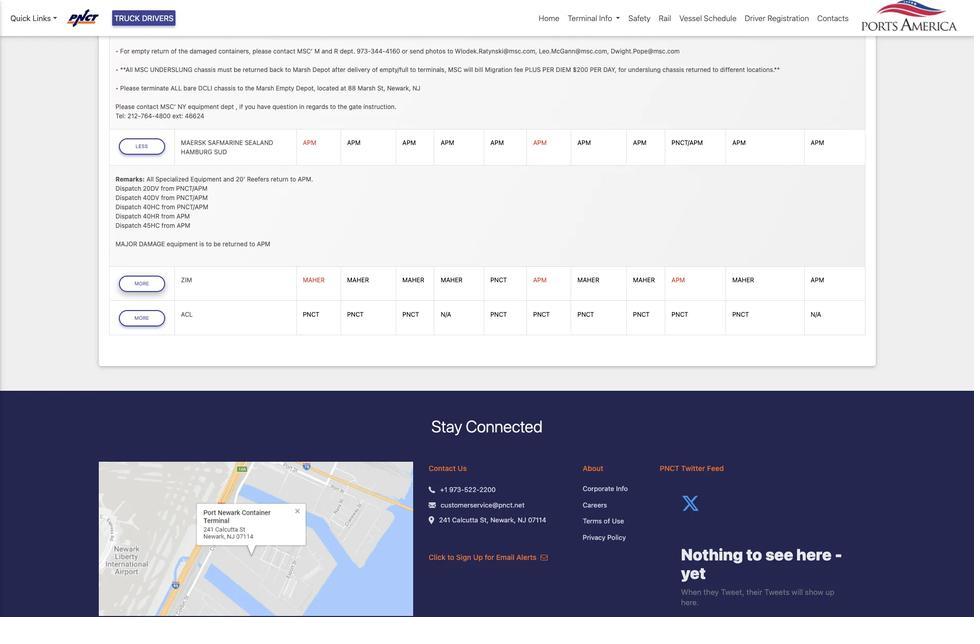 Task type: locate. For each thing, give the bounding box(es) containing it.
1 horizontal spatial msc'
[[297, 47, 313, 55]]

0 vertical spatial and
[[322, 47, 333, 55]]

20'
[[236, 175, 245, 183]]

return down with
[[152, 47, 169, 55]]

st,
[[378, 84, 386, 92], [480, 517, 489, 525]]

0 horizontal spatial and
[[223, 175, 234, 183]]

st, down customerservice@pnct.net link
[[480, 517, 489, 525]]

1 vertical spatial and
[[223, 175, 234, 183]]

contact up 764-
[[137, 103, 159, 111]]

please down '**all'
[[120, 84, 139, 92]]

contact down • please check with msc-eqc for the gen-set availability prior sending drivers to terminal for the reefer shipments**
[[273, 47, 296, 55]]

info for terminal info
[[600, 13, 613, 23]]

quick links
[[10, 13, 51, 23]]

764-
[[141, 112, 155, 120]]

safmarine
[[208, 139, 243, 147]]

0 horizontal spatial per
[[543, 66, 555, 73]]

2 • from the top
[[116, 47, 119, 55]]

1 maher from the left
[[303, 277, 325, 284]]

per left day,
[[590, 66, 602, 73]]

07114
[[528, 517, 547, 525]]

chassis up dcli
[[194, 66, 216, 73]]

• for • please check with msc-eqc for the gen-set availability prior sending drivers to terminal for the reefer shipments**
[[116, 29, 119, 36]]

1 vertical spatial be
[[214, 240, 221, 248]]

1 msc from the left
[[135, 66, 148, 73]]

0 vertical spatial equipment
[[188, 103, 219, 111]]

us
[[458, 465, 467, 473]]

1 horizontal spatial 973-
[[450, 486, 465, 494]]

reefer
[[399, 29, 416, 36]]

and left r
[[322, 47, 333, 55]]

2 dispatch from the top
[[116, 10, 141, 18]]

3 • from the top
[[116, 66, 119, 73]]

2 per from the left
[[590, 66, 602, 73]]

1 horizontal spatial n/a
[[811, 311, 822, 319]]

all
[[171, 84, 182, 92]]

specialized
[[156, 175, 189, 183]]

0 horizontal spatial info
[[600, 13, 613, 23]]

0 horizontal spatial newark,
[[387, 84, 411, 92]]

corporate info
[[583, 485, 628, 493]]

4 • from the top
[[116, 84, 119, 92]]

pnct/apm
[[672, 139, 703, 147], [176, 185, 208, 192], [176, 194, 208, 202], [177, 203, 208, 211]]

eqc
[[191, 29, 204, 36]]

1 vertical spatial return
[[271, 175, 289, 183]]

1 vertical spatial nj
[[518, 517, 527, 525]]

pnct inside dispatch 40ot from apm dispatch 40fr from pnct
[[176, 10, 192, 18]]

vessel schedule
[[680, 13, 737, 23]]

0 vertical spatial more
[[135, 281, 149, 287]]

0 horizontal spatial contact
[[137, 103, 159, 111]]

info up careers link
[[617, 485, 628, 493]]

more left acl
[[135, 315, 149, 321]]

for right up
[[485, 554, 495, 562]]

1 horizontal spatial be
[[234, 66, 241, 73]]

to inside remarks: all specialized equipment and 20' reefers return to apm. dispatch 20dv from pnct/apm dispatch 40dv from pnct/apm dispatch 40hc from pnct/apm dispatch 40hr from apm dispatch 45hc from apm
[[290, 175, 296, 183]]

privacy
[[583, 534, 606, 542]]

hamburg
[[181, 148, 212, 156]]

1 n/a from the left
[[441, 311, 451, 319]]

msc right '**all'
[[135, 66, 148, 73]]

quick links link
[[10, 12, 57, 24]]

• for • please terminate all bare dcli chassis to the marsh empty depot, located at 88 marsh st, newark, nj
[[116, 84, 119, 92]]

contacts link
[[814, 8, 854, 28]]

msc' left the m
[[297, 47, 313, 55]]

0 vertical spatial msc'
[[297, 47, 313, 55]]

more for acl
[[135, 315, 149, 321]]

per left diem
[[543, 66, 555, 73]]

for
[[206, 29, 214, 36], [378, 29, 386, 36], [619, 66, 627, 73], [485, 554, 495, 562]]

terminals,
[[418, 66, 447, 73]]

sign
[[457, 554, 472, 562]]

0 vertical spatial newark,
[[387, 84, 411, 92]]

45hc
[[143, 222, 160, 230]]

0 horizontal spatial of
[[171, 47, 177, 55]]

be right must
[[234, 66, 241, 73]]

from
[[161, 1, 175, 9], [160, 10, 174, 18], [161, 185, 174, 192], [161, 194, 175, 202], [162, 203, 175, 211], [161, 213, 175, 220], [162, 222, 175, 230]]

chassis right underslung
[[663, 66, 685, 73]]

1 vertical spatial please
[[120, 84, 139, 92]]

• left for
[[116, 47, 119, 55]]

please down 'truck' at the left of page
[[120, 29, 139, 36]]

pnct
[[176, 10, 192, 18], [491, 277, 507, 284], [303, 311, 320, 319], [347, 311, 364, 319], [403, 311, 419, 319], [491, 311, 507, 319], [534, 311, 550, 319], [578, 311, 595, 319], [634, 311, 650, 319], [672, 311, 689, 319], [733, 311, 750, 319], [660, 465, 680, 473]]

equipment up 46624
[[188, 103, 219, 111]]

from right the '40dv'
[[161, 194, 175, 202]]

1 vertical spatial more button
[[119, 310, 165, 327]]

returned down please
[[243, 66, 268, 73]]

6 maher from the left
[[634, 277, 655, 284]]

6 dispatch from the top
[[116, 213, 141, 220]]

1 • from the top
[[116, 29, 119, 36]]

• up tel:
[[116, 84, 119, 92]]

0 horizontal spatial return
[[152, 47, 169, 55]]

0 horizontal spatial n/a
[[441, 311, 451, 319]]

back
[[270, 66, 284, 73]]

for right day,
[[619, 66, 627, 73]]

2 msc from the left
[[448, 66, 462, 73]]

underslung
[[629, 66, 661, 73]]

0 vertical spatial of
[[171, 47, 177, 55]]

terminal info link
[[564, 8, 625, 28]]

1 more from the top
[[135, 281, 149, 287]]

2 more from the top
[[135, 315, 149, 321]]

stay
[[432, 417, 463, 436]]

3 maher from the left
[[403, 277, 425, 284]]

set
[[240, 29, 249, 36]]

newark, down empty/full
[[387, 84, 411, 92]]

1 more button from the top
[[119, 276, 165, 293]]

click
[[429, 554, 446, 562]]

from right the 40ot
[[161, 1, 175, 9]]

1 vertical spatial 973-
[[450, 486, 465, 494]]

check
[[141, 29, 159, 36]]

info right terminal
[[600, 13, 613, 23]]

of left use at the bottom of page
[[604, 518, 611, 526]]

connected
[[466, 417, 543, 436]]

to inside please contact msc' ny equipment dept , if you have question in regards to the gate instruction. tel: 212-764-4800 ext: 46624
[[330, 103, 336, 111]]

the left gate
[[338, 103, 347, 111]]

• left '**all'
[[116, 66, 119, 73]]

0 vertical spatial nj
[[413, 84, 421, 92]]

is
[[200, 240, 204, 248]]

nj down the terminals,
[[413, 84, 421, 92]]

acl
[[181, 311, 193, 319]]

• for • **all msc underslung chassis must be returned back to marsh depot after delivery of empty/full to terminals, msc will bill migration fee plus per diem $200 per day, for underslung chassis returned to different locations.**
[[116, 66, 119, 73]]

chassis down must
[[214, 84, 236, 92]]

2 more button from the top
[[119, 310, 165, 327]]

1 horizontal spatial newark,
[[491, 517, 516, 525]]

home
[[539, 13, 560, 23]]

1 horizontal spatial st,
[[480, 517, 489, 525]]

1 horizontal spatial info
[[617, 485, 628, 493]]

2 vertical spatial please
[[116, 103, 135, 111]]

1 horizontal spatial msc
[[448, 66, 462, 73]]

1 horizontal spatial return
[[271, 175, 289, 183]]

equipment left is
[[167, 240, 198, 248]]

different
[[721, 66, 746, 73]]

careers
[[583, 501, 608, 510]]

212-
[[128, 112, 141, 120]]

for
[[120, 47, 130, 55]]

1 horizontal spatial per
[[590, 66, 602, 73]]

0 horizontal spatial be
[[214, 240, 221, 248]]

more down damage
[[135, 281, 149, 287]]

4800
[[155, 112, 171, 120]]

regards
[[306, 103, 329, 111]]

migration
[[485, 66, 513, 73]]

terminal info
[[568, 13, 613, 23]]

sud
[[214, 148, 227, 156]]

,
[[236, 103, 238, 111]]

please up tel:
[[116, 103, 135, 111]]

1 vertical spatial info
[[617, 485, 628, 493]]

after
[[332, 66, 346, 73]]

the left gen-
[[215, 29, 225, 36]]

newark, down customerservice@pnct.net link
[[491, 517, 516, 525]]

1 vertical spatial contact
[[137, 103, 159, 111]]

2200
[[480, 486, 496, 494]]

ext:
[[173, 112, 183, 120]]

for right eqc at the top left
[[206, 29, 214, 36]]

empty
[[132, 47, 150, 55]]

msc left will
[[448, 66, 462, 73]]

st, inside 241 calcutta st, newark, nj 07114 "link"
[[480, 517, 489, 525]]

from right 45hc
[[162, 222, 175, 230]]

• down 'truck' at the left of page
[[116, 29, 119, 36]]

3 dispatch from the top
[[116, 185, 141, 192]]

dwight.pope@msc.com
[[611, 47, 680, 55]]

0 horizontal spatial msc
[[135, 66, 148, 73]]

40dv
[[143, 194, 159, 202]]

•
[[116, 29, 119, 36], [116, 47, 119, 55], [116, 66, 119, 73], [116, 84, 119, 92]]

1 vertical spatial of
[[372, 66, 378, 73]]

0 horizontal spatial st,
[[378, 84, 386, 92]]

40hc
[[143, 203, 160, 211]]

973- right dept.
[[357, 47, 371, 55]]

locations.**
[[747, 66, 780, 73]]

msc
[[135, 66, 148, 73], [448, 66, 462, 73]]

1 horizontal spatial contact
[[273, 47, 296, 55]]

more button left acl
[[119, 310, 165, 327]]

0 vertical spatial info
[[600, 13, 613, 23]]

1 vertical spatial msc'
[[160, 103, 176, 111]]

1 vertical spatial newark,
[[491, 517, 516, 525]]

msc'
[[297, 47, 313, 55], [160, 103, 176, 111]]

1 vertical spatial st,
[[480, 517, 489, 525]]

973- right +1
[[450, 486, 465, 494]]

4 maher from the left
[[441, 277, 463, 284]]

marsh right 88
[[358, 84, 376, 92]]

• please terminate all bare dcli chassis to the marsh empty depot, located at 88 marsh st, newark, nj
[[116, 84, 421, 92]]

0 vertical spatial 973-
[[357, 47, 371, 55]]

you
[[245, 103, 255, 111]]

dispatch 40ot from apm dispatch 40fr from pnct
[[116, 1, 192, 18]]

st, up instruction.
[[378, 84, 386, 92]]

quick
[[10, 13, 31, 23]]

must
[[218, 66, 232, 73]]

1 vertical spatial equipment
[[167, 240, 198, 248]]

the left the reefer
[[388, 29, 397, 36]]

policy
[[608, 534, 626, 542]]

truck
[[114, 13, 140, 23]]

more button for zim
[[119, 276, 165, 293]]

be right is
[[214, 240, 221, 248]]

please for terminate
[[120, 84, 139, 92]]

equipment inside please contact msc' ny equipment dept , if you have question in regards to the gate instruction. tel: 212-764-4800 ext: 46624
[[188, 103, 219, 111]]

less
[[136, 144, 148, 149]]

with
[[160, 29, 173, 36]]

use
[[612, 518, 625, 526]]

and left 20'
[[223, 175, 234, 183]]

contact us
[[429, 465, 467, 473]]

0 horizontal spatial msc'
[[160, 103, 176, 111]]

msc' up 4800
[[160, 103, 176, 111]]

marsh up have in the left top of the page
[[256, 84, 274, 92]]

1 horizontal spatial nj
[[518, 517, 527, 525]]

0 horizontal spatial nj
[[413, 84, 421, 92]]

more button down damage
[[119, 276, 165, 293]]

gate
[[349, 103, 362, 111]]

return right reefers
[[271, 175, 289, 183]]

1 vertical spatial more
[[135, 315, 149, 321]]

the down msc-
[[179, 47, 188, 55]]

2 horizontal spatial of
[[604, 518, 611, 526]]

0 vertical spatial more button
[[119, 276, 165, 293]]

nj left 07114
[[518, 517, 527, 525]]

241 calcutta st, newark, nj 07114
[[439, 517, 547, 525]]

of right delivery
[[372, 66, 378, 73]]

newark,
[[387, 84, 411, 92], [491, 517, 516, 525]]

m
[[315, 47, 320, 55]]

0 vertical spatial please
[[120, 29, 139, 36]]

2 n/a from the left
[[811, 311, 822, 319]]

please
[[120, 29, 139, 36], [120, 84, 139, 92], [116, 103, 135, 111]]

of up underslung
[[171, 47, 177, 55]]

the up you
[[245, 84, 255, 92]]

241
[[439, 517, 451, 525]]

marsh up depot,
[[293, 66, 311, 73]]



Task type: describe. For each thing, give the bounding box(es) containing it.
2 vertical spatial of
[[604, 518, 611, 526]]

bill
[[475, 66, 484, 73]]

0 vertical spatial be
[[234, 66, 241, 73]]

• **all msc underslung chassis must be returned back to marsh depot after delivery of empty/full to terminals, msc will bill migration fee plus per diem $200 per day, for underslung chassis returned to different locations.**
[[116, 66, 780, 73]]

1 per from the left
[[543, 66, 555, 73]]

ny
[[178, 103, 186, 111]]

2 maher from the left
[[347, 277, 369, 284]]

• for •  for empty return of the damaged containers, please contact msc' m and r dept. 973-344-4160 or send photos  to wlodek.ratynski@msc.com, leo.mcgann@msc.com, dwight.pope@msc.com
[[116, 47, 119, 55]]

msc-
[[174, 29, 191, 36]]

+1
[[440, 486, 448, 494]]

corporate info link
[[583, 485, 645, 495]]

dept
[[221, 103, 234, 111]]

bare
[[184, 84, 197, 92]]

returned left 'different'
[[686, 66, 711, 73]]

envelope o image
[[541, 555, 548, 562]]

depot,
[[296, 84, 316, 92]]

links
[[33, 13, 51, 23]]

customerservice@pnct.net
[[441, 501, 525, 510]]

terms of use link
[[583, 517, 645, 527]]

contact
[[429, 465, 456, 473]]

customerservice@pnct.net link
[[441, 501, 525, 511]]

0 vertical spatial contact
[[273, 47, 296, 55]]

the inside please contact msc' ny equipment dept , if you have question in regards to the gate instruction. tel: 212-764-4800 ext: 46624
[[338, 103, 347, 111]]

522-
[[465, 486, 480, 494]]

schedule
[[704, 13, 737, 23]]

damaged
[[190, 47, 217, 55]]

reefers
[[247, 175, 269, 183]]

7 maher from the left
[[733, 277, 755, 284]]

0 horizontal spatial 973-
[[357, 47, 371, 55]]

maersk safmarine sealand hamburg sud
[[181, 139, 273, 156]]

rail
[[659, 13, 672, 23]]

88
[[348, 84, 356, 92]]

depot
[[313, 66, 330, 73]]

equipment
[[191, 175, 222, 183]]

241 calcutta st, newark, nj 07114 link
[[439, 516, 547, 526]]

major
[[116, 240, 137, 248]]

dcli
[[198, 84, 212, 92]]

twitter
[[682, 465, 706, 473]]

in
[[299, 103, 305, 111]]

tel:
[[116, 112, 126, 120]]

sealand
[[245, 139, 273, 147]]

gen-
[[227, 29, 240, 36]]

from right '40fr'
[[160, 10, 174, 18]]

drivers
[[142, 13, 174, 23]]

1 horizontal spatial marsh
[[293, 66, 311, 73]]

4 dispatch from the top
[[116, 194, 141, 202]]

5 maher from the left
[[578, 277, 600, 284]]

40hr
[[143, 213, 160, 220]]

safety link
[[625, 8, 655, 28]]

nj inside "link"
[[518, 517, 527, 525]]

up
[[474, 554, 483, 562]]

photos
[[426, 47, 446, 55]]

or
[[402, 47, 408, 55]]

from down the specialized
[[161, 185, 174, 192]]

will
[[464, 66, 473, 73]]

more button for acl
[[119, 310, 165, 327]]

info for corporate info
[[617, 485, 628, 493]]

returned right is
[[223, 240, 248, 248]]

apm.
[[298, 175, 313, 183]]

46624
[[185, 112, 204, 120]]

1 horizontal spatial of
[[372, 66, 378, 73]]

click to sign up for email alerts link
[[429, 554, 548, 562]]

major damage equipment is to be returned to apm
[[116, 240, 271, 248]]

344-
[[371, 47, 386, 55]]

send
[[410, 47, 424, 55]]

0 vertical spatial st,
[[378, 84, 386, 92]]

leo.mcgann@msc.com,
[[539, 47, 609, 55]]

1 horizontal spatial and
[[322, 47, 333, 55]]

return inside remarks: all specialized equipment and 20' reefers return to apm. dispatch 20dv from pnct/apm dispatch 40dv from pnct/apm dispatch 40hc from pnct/apm dispatch 40hr from apm dispatch 45hc from apm
[[271, 175, 289, 183]]

day,
[[604, 66, 617, 73]]

drivers
[[324, 29, 343, 36]]

please inside please contact msc' ny equipment dept , if you have question in regards to the gate instruction. tel: 212-764-4800 ext: 46624
[[116, 103, 135, 111]]

all
[[147, 175, 154, 183]]

email
[[497, 554, 515, 562]]

driver
[[745, 13, 766, 23]]

careers link
[[583, 501, 645, 511]]

terms
[[583, 518, 602, 526]]

1 dispatch from the top
[[116, 1, 141, 9]]

underslung
[[150, 66, 193, 73]]

7 dispatch from the top
[[116, 222, 141, 230]]

from right 40hr
[[161, 213, 175, 220]]

•  for empty return of the damaged containers, please contact msc' m and r dept. 973-344-4160 or send photos  to wlodek.ratynski@msc.com, leo.mcgann@msc.com, dwight.pope@msc.com
[[116, 47, 680, 55]]

+1 973-522-2200
[[440, 486, 496, 494]]

newark, inside 241 calcutta st, newark, nj 07114 "link"
[[491, 517, 516, 525]]

driver registration link
[[741, 8, 814, 28]]

privacy policy
[[583, 534, 626, 542]]

for right the "terminal"
[[378, 29, 386, 36]]

vessel schedule link
[[676, 8, 741, 28]]

20dv
[[143, 185, 159, 192]]

please for check
[[120, 29, 139, 36]]

pnct twitter feed
[[660, 465, 724, 473]]

5 dispatch from the top
[[116, 203, 141, 211]]

contacts
[[818, 13, 849, 23]]

if
[[239, 103, 243, 111]]

more for zim
[[135, 281, 149, 287]]

please contact msc' ny equipment dept , if you have question in regards to the gate instruction. tel: 212-764-4800 ext: 46624
[[116, 103, 397, 120]]

please
[[253, 47, 272, 55]]

0 vertical spatial return
[[152, 47, 169, 55]]

from right 40hc
[[162, 203, 175, 211]]

contact inside please contact msc' ny equipment dept , if you have question in regards to the gate instruction. tel: 212-764-4800 ext: 46624
[[137, 103, 159, 111]]

• please check with msc-eqc for the gen-set availability prior sending drivers to terminal for the reefer shipments**
[[116, 29, 454, 36]]

0 horizontal spatial marsh
[[256, 84, 274, 92]]

msc' inside please contact msc' ny equipment dept , if you have question in regards to the gate instruction. tel: 212-764-4800 ext: 46624
[[160, 103, 176, 111]]

maersk
[[181, 139, 206, 147]]

located
[[317, 84, 339, 92]]

apm inside dispatch 40ot from apm dispatch 40fr from pnct
[[176, 1, 190, 9]]

at
[[341, 84, 346, 92]]

rail link
[[655, 8, 676, 28]]

2 horizontal spatial marsh
[[358, 84, 376, 92]]

and inside remarks: all specialized equipment and 20' reefers return to apm. dispatch 20dv from pnct/apm dispatch 40dv from pnct/apm dispatch 40hc from pnct/apm dispatch 40hr from apm dispatch 45hc from apm
[[223, 175, 234, 183]]



Task type: vqa. For each thing, say whether or not it's contained in the screenshot.
shipments**
yes



